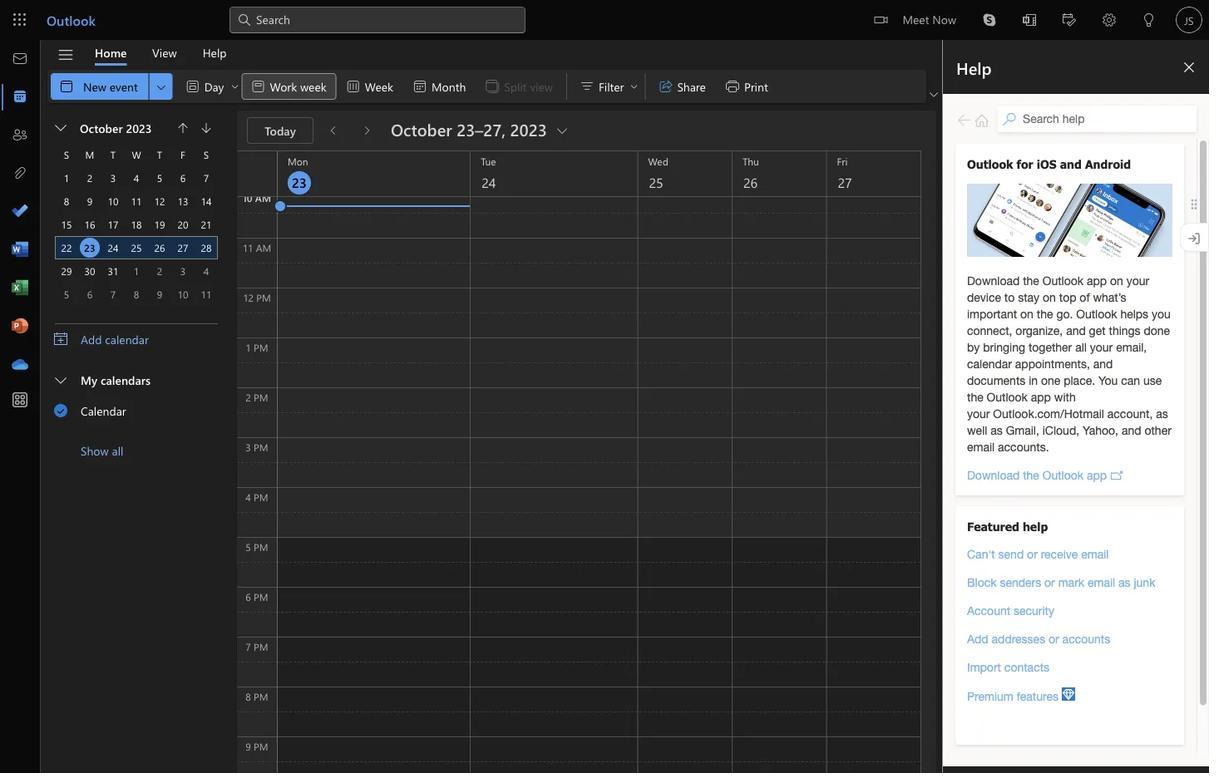 Task type: describe. For each thing, give the bounding box(es) containing it.
0 vertical spatial 8
[[64, 195, 69, 208]]

pm for 12 pm
[[256, 291, 271, 304]]

2 for topmost 2 button
[[87, 171, 92, 185]]

15
[[61, 218, 72, 231]]

1 horizontal spatial 1 button
[[126, 261, 146, 281]]

friday element
[[171, 143, 195, 166]]

21 button
[[196, 215, 216, 235]]

tuesday element
[[101, 143, 125, 166]]

16 button
[[80, 215, 100, 235]]

 work week
[[250, 78, 327, 95]]


[[412, 78, 428, 95]]

0 horizontal spatial 5 button
[[57, 284, 77, 304]]

1 horizontal spatial 9 button
[[150, 284, 170, 304]]

 search field
[[230, 0, 526, 37]]

calendar image
[[12, 89, 28, 106]]

october for 23–27,
[[391, 118, 452, 140]]

0 vertical spatial 3
[[110, 171, 116, 185]]


[[54, 403, 68, 417]]

25 inside wed 25
[[649, 173, 663, 191]]

0 vertical spatial 6 button
[[173, 168, 193, 188]]

29 button
[[57, 261, 77, 281]]

pm for 6 pm
[[254, 590, 268, 604]]

Search field
[[254, 11, 516, 28]]

all
[[112, 443, 123, 458]]

18 button
[[126, 215, 146, 235]]

6 pm
[[246, 590, 268, 604]]

24 inside tue 24
[[482, 173, 496, 191]]

1 vertical spatial 11
[[243, 241, 253, 254]]

16
[[84, 218, 95, 231]]

meet now
[[903, 11, 956, 27]]

0 vertical spatial 5 button
[[150, 168, 170, 188]]

tue
[[481, 155, 496, 168]]

 filter 
[[579, 78, 639, 95]]

0 horizontal spatial 9
[[87, 195, 92, 208]]

tue 24
[[481, 155, 496, 191]]

tab list containing home
[[82, 40, 239, 66]]


[[724, 78, 741, 95]]

15 button
[[57, 215, 77, 235]]

 button for 
[[228, 73, 241, 100]]

4 for bottommost "4" button
[[204, 264, 209, 278]]

share
[[677, 78, 706, 94]]

day
[[204, 78, 224, 94]]

0 vertical spatial 1
[[64, 171, 69, 185]]

pm for 2 pm
[[254, 391, 268, 404]]

23 cell
[[78, 236, 101, 259]]

calendar
[[105, 332, 149, 347]]

1 horizontal spatial 2 button
[[150, 261, 170, 281]]

s for sunday 'element'
[[64, 148, 69, 161]]

 inside  day 
[[230, 81, 240, 91]]


[[54, 333, 67, 346]]

9 pm
[[246, 740, 268, 753]]

 button
[[171, 116, 195, 140]]

t for 'tuesday' element
[[110, 148, 116, 161]]

27 inside button
[[178, 241, 188, 254]]

2 horizontal spatial 1
[[246, 341, 251, 354]]

2 vertical spatial 7
[[246, 640, 251, 654]]

22
[[61, 241, 72, 254]]

1 horizontal spatial 1
[[134, 264, 139, 278]]

1 horizontal spatial 5
[[157, 171, 162, 185]]

1 vertical spatial 7
[[110, 288, 116, 301]]


[[579, 78, 595, 95]]


[[874, 13, 888, 27]]

10 for 10 button to the left
[[108, 195, 118, 208]]

27 button
[[173, 238, 193, 258]]

saturday element
[[195, 143, 218, 166]]

0 horizontal spatial 8 button
[[57, 191, 77, 211]]

monday element
[[78, 143, 101, 166]]


[[360, 124, 373, 137]]


[[345, 78, 361, 95]]

2023 inside button
[[126, 120, 152, 136]]

pm for 4 pm
[[254, 491, 268, 504]]

13 button
[[173, 191, 193, 211]]

26 button
[[150, 238, 170, 258]]

view button
[[140, 40, 189, 66]]

0 horizontal spatial 11 button
[[126, 191, 146, 211]]

w
[[132, 148, 141, 161]]

excel image
[[12, 280, 28, 297]]

1 horizontal spatial 9
[[157, 288, 162, 301]]

1 vertical spatial 6 button
[[80, 284, 100, 304]]

2 vertical spatial 3
[[246, 441, 251, 454]]

2 vertical spatial 6
[[246, 590, 251, 604]]

 button for 
[[149, 73, 173, 100]]

7 pm
[[246, 640, 268, 654]]

list box containing my calendars
[[41, 364, 230, 466]]

 day 
[[184, 78, 240, 95]]

31
[[108, 264, 118, 278]]

29
[[61, 264, 72, 278]]

outlook banner
[[0, 0, 1209, 42]]

1 vertical spatial 10 button
[[173, 284, 193, 304]]

1 horizontal spatial 11
[[201, 288, 212, 301]]

1 vertical spatial 4 button
[[196, 261, 216, 281]]

1 help region from the left
[[893, 40, 1209, 773]]

0 vertical spatial 7
[[204, 171, 209, 185]]

14
[[201, 195, 212, 208]]


[[236, 12, 253, 28]]

s for saturday element
[[204, 148, 209, 161]]

pm for 1 pm
[[254, 341, 268, 354]]

0 vertical spatial 1 button
[[57, 168, 77, 188]]


[[657, 78, 674, 95]]

print
[[744, 78, 768, 94]]

30
[[84, 264, 95, 278]]

3 pm
[[246, 441, 268, 454]]

2 horizontal spatial 10
[[243, 191, 252, 205]]

thu
[[743, 155, 759, 168]]

14 button
[[196, 191, 216, 211]]

1 vertical spatial 7 button
[[103, 284, 123, 304]]

f
[[181, 148, 185, 161]]


[[57, 46, 74, 64]]

work
[[270, 78, 297, 94]]

5 pm
[[246, 541, 268, 554]]

17
[[108, 218, 118, 231]]

 button
[[195, 116, 218, 140]]

more apps image
[[12, 393, 28, 409]]

2 for the rightmost 2 button
[[157, 264, 162, 278]]

0 horizontal spatial 10 button
[[103, 191, 123, 211]]

meet
[[903, 11, 929, 27]]

1 vertical spatial 11 button
[[196, 284, 216, 304]]

 button
[[48, 116, 75, 140]]

event
[[110, 78, 138, 94]]


[[1063, 13, 1076, 27]]

calendars
[[101, 372, 151, 388]]

zblku image
[[237, 181, 277, 196]]

0 vertical spatial 2 button
[[80, 168, 100, 188]]

23 button
[[80, 238, 100, 258]]

outlook
[[47, 11, 96, 29]]

october 23–27, 2023 
[[391, 118, 570, 140]]

new group
[[51, 70, 563, 103]]

powerpoint image
[[12, 318, 28, 335]]

2 vertical spatial 4
[[246, 491, 251, 504]]


[[1023, 13, 1036, 27]]

calendar
[[81, 403, 126, 418]]

12 pm
[[243, 291, 271, 304]]

 month
[[412, 78, 466, 95]]

19 button
[[150, 215, 170, 235]]

6 for top 6 button
[[180, 171, 186, 185]]

28
[[201, 241, 212, 254]]

2 pm
[[246, 391, 268, 404]]

wed 25
[[648, 155, 668, 191]]

0 horizontal spatial 9 button
[[80, 191, 100, 211]]

0 horizontal spatial 3 button
[[103, 168, 123, 188]]



Task type: locate. For each thing, give the bounding box(es) containing it.

[[250, 78, 266, 95]]

26 right 25 button
[[154, 241, 165, 254]]

1 horizontal spatial 23
[[292, 173, 307, 191]]

10
[[243, 191, 252, 205], [108, 195, 118, 208], [178, 288, 188, 301]]

thu 26
[[743, 155, 759, 191]]

11 button up 18 in the left top of the page
[[126, 191, 146, 211]]

 inside  filter 
[[629, 81, 639, 91]]

 week
[[345, 78, 393, 95]]

21
[[201, 218, 212, 231]]

 for  dropdown button
[[55, 122, 67, 134]]

share group
[[649, 70, 778, 100]]

25 inside button
[[131, 241, 142, 254]]

7 up 14 button
[[204, 171, 209, 185]]

1 vertical spatial 24
[[108, 241, 118, 254]]

1 t from the left
[[110, 148, 116, 161]]

 button
[[320, 117, 347, 144]]

1 vertical spatial 
[[55, 122, 67, 134]]

28 button
[[196, 238, 216, 258]]

22 button
[[57, 238, 77, 258]]

 button
[[353, 117, 380, 144]]

8
[[64, 195, 69, 208], [134, 288, 139, 301], [246, 690, 251, 704]]

t right wednesday element
[[157, 148, 162, 161]]

0 horizontal spatial 2023
[[126, 120, 152, 136]]

4 pm
[[246, 491, 268, 504]]

1 horizontal spatial t
[[157, 148, 162, 161]]

12 inside button
[[154, 195, 165, 208]]

1 horizontal spatial 2023
[[510, 118, 547, 140]]

0 vertical spatial 24
[[482, 173, 496, 191]]

help region
[[893, 40, 1209, 773], [943, 40, 1209, 773]]

4 button down 28
[[196, 261, 216, 281]]

1 horizontal spatial help
[[956, 57, 992, 79]]

pm for 3 pm
[[254, 441, 268, 454]]

0 vertical spatial 11 button
[[126, 191, 146, 211]]

1 horizontal spatial 6
[[180, 171, 186, 185]]

0 vertical spatial 7 button
[[196, 168, 216, 188]]

1  button from the left
[[149, 73, 173, 100]]

23 right 22
[[84, 241, 95, 254]]

12 button
[[150, 191, 170, 211]]

am for 10 am
[[255, 191, 271, 205]]

27 left 28 'button'
[[178, 241, 188, 254]]

12
[[154, 195, 165, 208], [243, 291, 254, 304]]

1 horizontal spatial  button
[[228, 73, 241, 100]]

10 down 27 button
[[178, 288, 188, 301]]

11 button down 28 'button'
[[196, 284, 216, 304]]

1 horizontal spatial 4 button
[[196, 261, 216, 281]]

24 up the 31
[[108, 241, 118, 254]]

month
[[432, 78, 466, 94]]

2 horizontal spatial 11
[[243, 241, 253, 254]]

 button
[[1010, 0, 1049, 42]]

8 up '15' on the top left of the page
[[64, 195, 69, 208]]

tab list
[[82, 40, 239, 66]]

pm up 5 pm
[[254, 491, 268, 504]]

t
[[110, 148, 116, 161], [157, 148, 162, 161]]

7 button down 31 'button'
[[103, 284, 123, 304]]

2 vertical spatial 8
[[246, 690, 251, 704]]

2 horizontal spatial 9
[[246, 740, 251, 753]]

1 vertical spatial 4
[[204, 264, 209, 278]]

 inside dropdown button
[[55, 122, 67, 134]]

6 down 30
[[87, 288, 92, 301]]

0 horizontal spatial 7
[[110, 288, 116, 301]]

 new event
[[58, 78, 138, 95]]

0 horizontal spatial 6 button
[[80, 284, 100, 304]]

1 vertical spatial 2
[[157, 264, 162, 278]]

23 down mon
[[292, 173, 307, 191]]

7 up 8 pm
[[246, 640, 251, 654]]

 up sunday 'element'
[[55, 122, 67, 134]]

my
[[81, 372, 97, 388]]

add calendar
[[81, 332, 149, 347]]

2 horizontal spatial 7
[[246, 640, 251, 654]]

mon 23
[[288, 155, 308, 191]]

wed
[[648, 155, 668, 168]]

6 up 13 button
[[180, 171, 186, 185]]


[[1103, 13, 1116, 27]]

now
[[932, 11, 956, 27]]

2 horizontal spatial 5
[[246, 541, 251, 554]]

24
[[482, 173, 496, 191], [108, 241, 118, 254]]

help down 
[[956, 57, 992, 79]]

0 horizontal spatial 12
[[154, 195, 165, 208]]

am down 10 am
[[256, 241, 271, 254]]

2 help region from the left
[[943, 40, 1209, 773]]

show
[[81, 443, 109, 458]]

october up m
[[80, 120, 123, 136]]

view
[[152, 45, 177, 60]]

26 inside button
[[154, 241, 165, 254]]

week
[[300, 78, 327, 94]]

10 button down 27 button
[[173, 284, 193, 304]]

pm down 1 pm
[[254, 391, 268, 404]]

4 up 5 pm
[[246, 491, 251, 504]]

1 vertical spatial 23
[[84, 241, 95, 254]]


[[184, 78, 201, 95]]

2023 right 23–27,
[[510, 118, 547, 140]]

 left my
[[55, 375, 67, 387]]

 inside  dropdown button
[[154, 80, 168, 93]]

1 vertical spatial 26
[[154, 241, 165, 254]]

0 vertical spatial 11
[[131, 195, 142, 208]]

 share
[[657, 78, 706, 95]]

0 horizontal spatial 3
[[110, 171, 116, 185]]

20 button
[[173, 215, 193, 235]]

9 button
[[80, 191, 100, 211], [150, 284, 170, 304]]

9 button down 26 button
[[150, 284, 170, 304]]

2 horizontal spatial 2
[[246, 391, 251, 404]]

pm down 2 pm
[[254, 441, 268, 454]]

2 vertical spatial 2
[[246, 391, 251, 404]]

13
[[178, 195, 188, 208]]

fri 27
[[837, 155, 852, 191]]

23 inside button
[[84, 241, 95, 254]]

10 button
[[103, 191, 123, 211], [173, 284, 193, 304]]

help button
[[190, 40, 239, 66]]

2 t from the left
[[157, 148, 162, 161]]


[[58, 78, 75, 95]]

1 horizontal spatial 7
[[204, 171, 209, 185]]

10 for 10 button to the bottom
[[178, 288, 188, 301]]

6 for bottom 6 button
[[87, 288, 92, 301]]

pm for 7 pm
[[254, 640, 268, 654]]


[[201, 123, 211, 133]]

2 down 1 pm
[[246, 391, 251, 404]]

9 down 8 pm
[[246, 740, 251, 753]]

1 vertical spatial 9 button
[[150, 284, 170, 304]]

1 vertical spatial 5
[[64, 288, 69, 301]]

m
[[85, 148, 94, 161]]

october for 2023
[[80, 120, 123, 136]]

0 horizontal spatial 7 button
[[103, 284, 123, 304]]

show all button
[[41, 436, 230, 466]]

1 vertical spatial 8 button
[[126, 284, 146, 304]]

1 down sunday 'element'
[[64, 171, 69, 185]]

4 down 28
[[204, 264, 209, 278]]

2 button down 26 button
[[150, 261, 170, 281]]

12 for 12 pm
[[243, 291, 254, 304]]

1 horizontal spatial s
[[204, 148, 209, 161]]

1 s from the left
[[64, 148, 69, 161]]


[[1143, 13, 1156, 27]]


[[983, 13, 996, 27]]

0 vertical spatial 6
[[180, 171, 186, 185]]

7
[[204, 171, 209, 185], [110, 288, 116, 301], [246, 640, 251, 654]]

am for 11 am
[[256, 241, 271, 254]]

t right monday element
[[110, 148, 116, 161]]

pm for 9 pm
[[254, 740, 268, 753]]

1 vertical spatial 27
[[178, 241, 188, 254]]

1 vertical spatial 3 button
[[173, 261, 193, 281]]

pm down 8 pm
[[254, 740, 268, 753]]

pm for 8 pm
[[254, 690, 268, 704]]

1 button down sunday 'element'
[[57, 168, 77, 188]]

3 button
[[103, 168, 123, 188], [173, 261, 193, 281]]

1 horizontal spatial 2
[[157, 264, 162, 278]]

0 vertical spatial 4
[[134, 171, 139, 185]]

1 horizontal spatial 8
[[134, 288, 139, 301]]

0 vertical spatial 26
[[743, 173, 758, 191]]

outlook link
[[47, 0, 96, 40]]


[[154, 80, 168, 93], [230, 81, 240, 91], [629, 81, 639, 91], [554, 122, 570, 138]]

31 button
[[103, 261, 123, 281]]

3
[[110, 171, 116, 185], [180, 264, 186, 278], [246, 441, 251, 454]]

 inside october 23–27, 2023 
[[554, 122, 570, 138]]

6 down 5 pm
[[246, 590, 251, 604]]

t for thursday element
[[157, 148, 162, 161]]

week
[[365, 78, 393, 94]]

my calendars
[[81, 372, 151, 388]]

8 up 9 pm
[[246, 690, 251, 704]]

0 vertical spatial 10 button
[[103, 191, 123, 211]]

 button
[[1049, 0, 1089, 42]]

7 button
[[196, 168, 216, 188], [103, 284, 123, 304]]

pm up 9 pm
[[254, 690, 268, 704]]

pm down 11 am
[[256, 291, 271, 304]]

2 horizontal spatial 6
[[246, 590, 251, 604]]

 right 'filter'
[[629, 81, 639, 91]]

11 button
[[126, 191, 146, 211], [196, 284, 216, 304]]

25 left 26 button
[[131, 241, 142, 254]]

 for  popup button
[[930, 91, 938, 99]]

0 horizontal spatial 11
[[131, 195, 142, 208]]

11 up 18 in the left top of the page
[[131, 195, 142, 208]]

s
[[64, 148, 69, 161], [204, 148, 209, 161]]

today
[[265, 123, 296, 138]]


[[327, 124, 340, 137]]

11 right 28
[[243, 241, 253, 254]]

 inside list box
[[55, 375, 67, 387]]

0 horizontal spatial 25
[[131, 241, 142, 254]]

3 button down 'tuesday' element
[[103, 168, 123, 188]]

27 inside fri 27
[[838, 173, 852, 191]]

people image
[[12, 127, 28, 144]]

0 vertical spatial 3 button
[[103, 168, 123, 188]]

1 horizontal spatial 27
[[838, 173, 852, 191]]

10 up 17 button
[[108, 195, 118, 208]]

thursday element
[[148, 143, 171, 166]]

10 right 14 button
[[243, 191, 252, 205]]

0 vertical spatial 23
[[292, 173, 307, 191]]

 print
[[724, 78, 768, 95]]

s left m
[[64, 148, 69, 161]]

0 vertical spatial am
[[255, 191, 271, 205]]

am
[[255, 191, 271, 205], [256, 241, 271, 254]]

9 down 26 button
[[157, 288, 162, 301]]

8 button up '15' on the top left of the page
[[57, 191, 77, 211]]

9 up 16 at the left of page
[[87, 195, 92, 208]]

wednesday element
[[125, 143, 148, 166]]

october inside button
[[80, 120, 123, 136]]

26
[[743, 173, 758, 191], [154, 241, 165, 254]]

1 horizontal spatial 7 button
[[196, 168, 216, 188]]

1 horizontal spatial 3 button
[[173, 261, 193, 281]]

5 button
[[150, 168, 170, 188], [57, 284, 77, 304]]

23 inside mon 23
[[292, 173, 307, 191]]

 inside popup button
[[930, 91, 938, 99]]

8 up calendar
[[134, 288, 139, 301]]

mon
[[288, 155, 308, 168]]

s right friday element
[[204, 148, 209, 161]]

10 button up 17 button
[[103, 191, 123, 211]]

7 button up 14 button
[[196, 168, 216, 188]]

s inside sunday 'element'
[[64, 148, 69, 161]]

0 horizontal spatial 1 button
[[57, 168, 77, 188]]

24 down tue
[[482, 173, 496, 191]]

6 button down 30
[[80, 284, 100, 304]]

17 button
[[103, 215, 123, 235]]

1 vertical spatial 3
[[180, 264, 186, 278]]

3 down 'tuesday' element
[[110, 171, 116, 185]]

help inside region
[[956, 57, 992, 79]]

0 horizontal spatial 4
[[134, 171, 139, 185]]

1 horizontal spatial 26
[[743, 173, 758, 191]]

27 down fri
[[838, 173, 852, 191]]

0 vertical spatial 5
[[157, 171, 162, 185]]

1 button down 25 button
[[126, 261, 146, 281]]

application
[[0, 0, 1209, 773]]

1 horizontal spatial 3
[[180, 264, 186, 278]]

2 horizontal spatial 4
[[246, 491, 251, 504]]

0 horizontal spatial 4 button
[[126, 168, 146, 188]]

1 down 25 button
[[134, 264, 139, 278]]

october down 
[[391, 118, 452, 140]]

pm up 8 pm
[[254, 640, 268, 654]]

5 down the 29 button
[[64, 288, 69, 301]]

mail image
[[12, 51, 28, 67]]

5
[[157, 171, 162, 185], [64, 288, 69, 301], [246, 541, 251, 554]]

application containing help
[[0, 0, 1209, 773]]

0 vertical spatial 4 button
[[126, 168, 146, 188]]

3 down 2 pm
[[246, 441, 251, 454]]

1 vertical spatial 1
[[134, 264, 139, 278]]

1 horizontal spatial 4
[[204, 264, 209, 278]]

2 button
[[80, 168, 100, 188], [150, 261, 170, 281]]

help up day
[[203, 45, 227, 60]]

js image
[[1176, 7, 1202, 33]]

0 horizontal spatial t
[[110, 148, 116, 161]]

0 vertical spatial 12
[[154, 195, 165, 208]]

20
[[178, 218, 188, 231]]

0 vertical spatial 9 button
[[80, 191, 100, 211]]

11 down 28 'button'
[[201, 288, 212, 301]]

1 horizontal spatial 25
[[649, 173, 663, 191]]

5 button down the 29 button
[[57, 284, 77, 304]]

october 2023 button
[[72, 116, 171, 140]]

2 horizontal spatial 3
[[246, 441, 251, 454]]

pm down 4 pm
[[254, 541, 268, 554]]

1 button
[[57, 168, 77, 188], [126, 261, 146, 281]]

1 vertical spatial 2 button
[[150, 261, 170, 281]]

3 button down 27 button
[[173, 261, 193, 281]]

5 button up 12 button
[[150, 168, 170, 188]]

6 button up 13 button
[[173, 168, 193, 188]]

9 button up 16 at the left of page
[[80, 191, 100, 211]]

0 horizontal spatial october
[[80, 120, 123, 136]]

2  button from the left
[[228, 73, 241, 100]]

10 am
[[243, 191, 271, 205]]

2 s from the left
[[204, 148, 209, 161]]

2 down monday element
[[87, 171, 92, 185]]

2 vertical spatial 5
[[246, 541, 251, 554]]

1 vertical spatial 25
[[131, 241, 142, 254]]

2 down 26 button
[[157, 264, 162, 278]]

1 horizontal spatial 6 button
[[173, 168, 193, 188]]

12 for 12
[[154, 195, 165, 208]]

1 up 2 pm
[[246, 341, 251, 354]]

0 vertical spatial 9
[[87, 195, 92, 208]]

onedrive image
[[12, 357, 28, 373]]

2 button down monday element
[[80, 168, 100, 188]]

left-rail-appbar navigation
[[3, 40, 37, 384]]

30 button
[[80, 261, 100, 281]]

pm for 5 pm
[[254, 541, 268, 554]]

 right day
[[230, 81, 240, 91]]

0 horizontal spatial 5
[[64, 288, 69, 301]]

 button right day
[[228, 73, 241, 100]]

25 down wed
[[649, 173, 663, 191]]

12 up 19 button
[[154, 195, 165, 208]]

1 horizontal spatial 5 button
[[150, 168, 170, 188]]

sunday element
[[55, 143, 78, 166]]

list box
[[41, 364, 230, 466]]

26 down thu
[[743, 173, 758, 191]]

24 inside button
[[108, 241, 118, 254]]

files image
[[12, 165, 28, 182]]

 down meet now
[[930, 91, 938, 99]]

1 vertical spatial 9
[[157, 288, 162, 301]]

word image
[[12, 242, 28, 259]]

 right 23–27,
[[554, 122, 570, 138]]

 left ''
[[154, 80, 168, 93]]

to do image
[[12, 204, 28, 220]]

4 for top "4" button
[[134, 171, 139, 185]]

4 button
[[126, 168, 146, 188], [196, 261, 216, 281]]

26 inside thu 26
[[743, 173, 758, 191]]

 button
[[1089, 0, 1129, 42]]

2023 up wednesday element
[[126, 120, 152, 136]]

am up 11 am
[[255, 191, 271, 205]]

5 down 4 pm
[[246, 541, 251, 554]]

show all
[[81, 443, 123, 458]]

help inside button
[[203, 45, 227, 60]]

1 vertical spatial am
[[256, 241, 271, 254]]

pm down 5 pm
[[254, 590, 268, 604]]

0 horizontal spatial 8
[[64, 195, 69, 208]]

7 down 31 'button'
[[110, 288, 116, 301]]

1 vertical spatial 8
[[134, 288, 139, 301]]


[[178, 123, 188, 133]]

5 up 12 button
[[157, 171, 162, 185]]

pm up 2 pm
[[254, 341, 268, 354]]

12 down 11 am
[[243, 291, 254, 304]]

25
[[649, 173, 663, 191], [131, 241, 142, 254]]

0 horizontal spatial 27
[[178, 241, 188, 254]]

4 down wednesday element
[[134, 171, 139, 185]]

 button left ''
[[149, 73, 173, 100]]

 button
[[970, 0, 1010, 40]]

2
[[87, 171, 92, 185], [157, 264, 162, 278], [246, 391, 251, 404]]

3 down 27 button
[[180, 264, 186, 278]]

s inside saturday element
[[204, 148, 209, 161]]

add
[[81, 332, 102, 347]]

1 horizontal spatial 8 button
[[126, 284, 146, 304]]

8 button up calendar
[[126, 284, 146, 304]]

4 button down wednesday element
[[126, 168, 146, 188]]

 button
[[1129, 0, 1169, 42]]



Task type: vqa. For each thing, say whether or not it's contained in the screenshot.
can to the top
no



